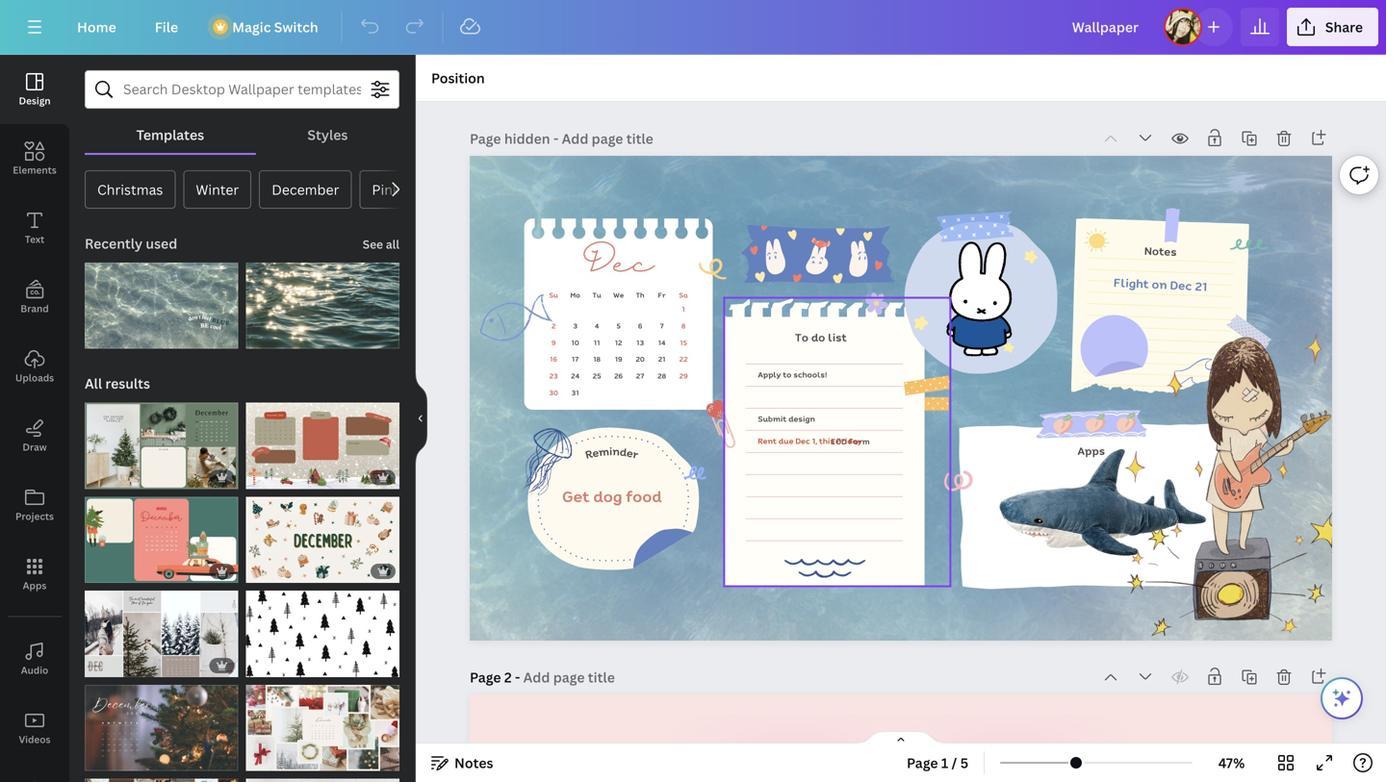 Task type: vqa. For each thing, say whether or not it's contained in the screenshot.
Zoom button
no



Task type: locate. For each thing, give the bounding box(es) containing it.
elements button
[[0, 124, 69, 193]]

e right n
[[625, 444, 635, 462]]

green modern xmas december calendar desktop wallpaper image
[[85, 403, 238, 489]]

white & black christmas tree desktop wallpaper group
[[246, 580, 399, 678]]

sea wave linear image
[[1174, 358, 1226, 401]]

9
[[551, 337, 556, 348]]

Search Desktop Wallpaper templates search field
[[123, 71, 361, 108]]

30
[[549, 388, 558, 398]]

recently used
[[85, 234, 177, 253]]

5 inside the we 12 26 5 19
[[616, 321, 621, 331]]

notes button
[[424, 748, 501, 779]]

0 horizontal spatial apps
[[23, 579, 47, 592]]

1 horizontal spatial e
[[625, 444, 635, 462]]

all
[[85, 375, 102, 393]]

21 right on
[[1195, 277, 1208, 295]]

to
[[795, 329, 809, 346]]

0 horizontal spatial 5
[[616, 321, 621, 331]]

december button
[[259, 170, 352, 209]]

to do list
[[795, 329, 847, 346]]

2
[[551, 321, 556, 331], [116, 564, 122, 579], [504, 669, 512, 687]]

hide image
[[415, 373, 427, 465]]

form
[[849, 436, 870, 448]]

7
[[660, 321, 664, 331]]

design
[[19, 94, 51, 107]]

notes
[[1144, 242, 1177, 260], [454, 754, 493, 772]]

Page title text field
[[562, 129, 655, 148], [523, 668, 617, 687]]

0 horizontal spatial 2
[[116, 564, 122, 579]]

do
[[811, 329, 825, 346]]

21 down 14
[[658, 354, 666, 364]]

0 vertical spatial notes
[[1144, 242, 1177, 260]]

page
[[470, 129, 501, 148], [470, 669, 501, 687], [907, 754, 938, 772]]

1 down sa
[[682, 304, 685, 314]]

page for page 2
[[470, 669, 501, 687]]

design
[[789, 413, 815, 425]]

1 vertical spatial notes
[[454, 754, 493, 772]]

1 horizontal spatial 21
[[1195, 277, 1208, 295]]

13
[[636, 337, 644, 348]]

0 vertical spatial 5
[[616, 321, 621, 331]]

0 vertical spatial 2
[[551, 321, 556, 331]]

1 vertical spatial 5
[[960, 754, 968, 772]]

winter
[[196, 180, 239, 199]]

2 vertical spatial page
[[907, 754, 938, 772]]

get dog food
[[562, 485, 662, 508]]

0 vertical spatial page
[[470, 129, 501, 148]]

dec
[[583, 244, 654, 286], [1170, 276, 1192, 295], [796, 435, 810, 447]]

- for page 2 -
[[515, 669, 520, 687]]

1 horizontal spatial -
[[553, 129, 559, 148]]

dec right on
[[1170, 276, 1192, 295]]

5
[[616, 321, 621, 331], [960, 754, 968, 772]]

audio button
[[0, 625, 69, 694]]

page left /
[[907, 754, 938, 772]]

- for page hidden -
[[553, 129, 559, 148]]

food
[[626, 485, 662, 508]]

jellyfish doodle line art image
[[503, 423, 583, 503]]

cute pastel hand drawn doodle line image
[[696, 251, 734, 286]]

dec left 1, on the bottom of page
[[796, 435, 810, 447]]

5 right /
[[960, 754, 968, 772]]

apps inside button
[[23, 579, 47, 592]]

share
[[1325, 18, 1363, 36]]

red, brown cute december 2023 christmas desktop wallpaper group
[[246, 391, 399, 489]]

1 inside sa 1 15 29 8 22
[[682, 304, 685, 314]]

5 for 12
[[616, 321, 621, 331]]

0 vertical spatial -
[[553, 129, 559, 148]]

all results
[[85, 375, 150, 393]]

apply to schools! eod form
[[758, 368, 870, 448]]

side panel tab list
[[0, 55, 69, 783]]

notes up on
[[1144, 242, 1177, 260]]

1 vertical spatial apps
[[23, 579, 47, 592]]

5 up the 12
[[616, 321, 621, 331]]

-
[[553, 129, 559, 148], [515, 669, 520, 687]]

1 horizontal spatial notes
[[1144, 242, 1177, 260]]

due
[[779, 435, 794, 447]]

uploads button
[[0, 332, 69, 401]]

31
[[571, 388, 579, 398]]

1 horizontal spatial 5
[[960, 754, 968, 772]]

21 inside 'fr 14 28 7 21'
[[658, 354, 666, 364]]

page title text field for page hidden -
[[562, 129, 655, 148]]

switch
[[274, 18, 318, 36]]

1 horizontal spatial 1
[[682, 304, 685, 314]]

text
[[25, 233, 44, 246]]

templates button
[[85, 116, 256, 153]]

1 vertical spatial 21
[[658, 354, 666, 364]]

share button
[[1287, 8, 1378, 46]]

notes down page 2 - at the bottom of page
[[454, 754, 493, 772]]

page left hidden at top left
[[470, 129, 501, 148]]

flight on dec 21
[[1113, 273, 1208, 295]]

get
[[562, 485, 590, 508]]

file
[[155, 18, 178, 36]]

0 horizontal spatial 1
[[94, 564, 100, 579]]

aesthetic winter december 2022 organizer calendar desktop  wallpaper image
[[85, 591, 238, 678]]

audio
[[21, 664, 48, 677]]

videos button
[[0, 694, 69, 763]]

r e m i n d e r
[[583, 443, 641, 463]]

47% button
[[1200, 748, 1263, 779]]

2 horizontal spatial 2
[[551, 321, 556, 331]]

2 inside su 9 23 2 16 30
[[551, 321, 556, 331]]

1 inside button
[[941, 754, 948, 772]]

1 for page
[[941, 754, 948, 772]]

1,
[[812, 435, 817, 447]]

mo
[[570, 290, 580, 300]]

10 24 3 17 31
[[571, 321, 580, 398]]

green minimalist christmas 2023 december wallpaper group
[[85, 674, 238, 772]]

submit design
[[758, 413, 815, 425]]

winter button
[[183, 170, 251, 209]]

2 e from the left
[[625, 444, 635, 462]]

to
[[783, 368, 792, 380]]

0 vertical spatial page title text field
[[562, 129, 655, 148]]

dec inside flight on dec 21
[[1170, 276, 1192, 295]]

12
[[615, 337, 622, 348]]

0 vertical spatial apps
[[1078, 442, 1105, 459]]

0 horizontal spatial dec
[[583, 244, 654, 286]]

2 inside group
[[116, 564, 122, 579]]

see
[[363, 236, 383, 252]]

notes inside "button"
[[454, 754, 493, 772]]

page 1 / 5 button
[[899, 748, 976, 779]]

christmas button
[[85, 170, 176, 209]]

recently
[[85, 234, 143, 253]]

th
[[636, 290, 644, 300]]

th 13 27 6 20
[[636, 290, 645, 381]]

5 inside button
[[960, 754, 968, 772]]

recently used button
[[83, 224, 179, 263]]

0 horizontal spatial e
[[591, 444, 600, 461]]

red and brown aesthetic vision board photo collage christmas desktop wallpaper image
[[85, 779, 238, 783]]

draw
[[23, 441, 47, 454]]

2 horizontal spatial 1
[[941, 754, 948, 772]]

Design title text field
[[1057, 8, 1156, 46]]

0 vertical spatial 21
[[1195, 277, 1208, 295]]

e left i
[[591, 444, 600, 461]]

1 left /
[[941, 754, 948, 772]]

2 horizontal spatial dec
[[1170, 276, 1192, 295]]

0 horizontal spatial notes
[[454, 754, 493, 772]]

christmas
[[97, 180, 163, 199]]

0 vertical spatial 1
[[682, 304, 685, 314]]

1 vertical spatial 2
[[116, 564, 122, 579]]

0 horizontal spatial -
[[515, 669, 520, 687]]

1 vertical spatial page
[[470, 669, 501, 687]]

1 vertical spatial -
[[515, 669, 520, 687]]

green minimalist surface water quote april calendar desktop wallpaper group
[[246, 251, 399, 349]]

20
[[636, 354, 645, 364]]

1 horizontal spatial apps
[[1078, 442, 1105, 459]]

su 9 23 2 16 30
[[549, 290, 558, 398]]

1 vertical spatial page title text field
[[523, 668, 617, 687]]

page up notes "button"
[[470, 669, 501, 687]]

1 horizontal spatial dec
[[796, 435, 810, 447]]

page title text field for page 2 -
[[523, 668, 617, 687]]

24
[[571, 371, 580, 381]]

december festive christmas desktop wallpaper group
[[246, 486, 399, 583]]

submit
[[758, 413, 787, 425]]

29
[[679, 371, 688, 381]]

green minimalist surface water quote april calendar desktop wallpaper image
[[246, 263, 399, 349]]

tu
[[592, 290, 601, 300]]

red and brown aesthetic vision board photo collage christmas desktop wallpaper group
[[85, 768, 238, 783]]

1 horizontal spatial 2
[[504, 669, 512, 687]]

m
[[598, 443, 610, 460]]

4
[[595, 321, 599, 331]]

1 left of
[[94, 564, 100, 579]]

used
[[146, 234, 177, 253]]

brand
[[20, 302, 49, 315]]

dec up we
[[583, 244, 654, 286]]

sa 1 15 29 8 22
[[679, 290, 688, 381]]

design button
[[0, 55, 69, 124]]

0 horizontal spatial 21
[[658, 354, 666, 364]]

1
[[682, 304, 685, 314], [94, 564, 100, 579], [941, 754, 948, 772]]

2 vertical spatial 1
[[941, 754, 948, 772]]

1 vertical spatial 1
[[94, 564, 100, 579]]



Task type: describe. For each thing, give the bounding box(es) containing it.
results
[[105, 375, 150, 393]]

1 of 2
[[94, 564, 122, 579]]

28
[[658, 371, 666, 381]]

19
[[615, 354, 622, 364]]

15
[[680, 337, 687, 348]]

december festive christmas desktop wallpaper image
[[246, 497, 399, 583]]

white & black christmas tree desktop wallpaper image
[[246, 591, 399, 678]]

projects button
[[0, 471, 69, 540]]

5 for 1
[[960, 754, 968, 772]]

d
[[619, 443, 628, 461]]

green minimalist christmas 2023 december wallpaper image
[[85, 685, 238, 772]]

styles button
[[256, 116, 399, 153]]

18
[[593, 354, 601, 364]]

we 12 26 5 19
[[613, 290, 624, 381]]

red, brown cute december 2023 christmas desktop wallpaper image
[[246, 403, 399, 489]]

su
[[549, 290, 558, 300]]

aesthetic winter december 2022 organizer calendar desktop  wallpaper group
[[85, 580, 238, 678]]

friday
[[836, 435, 862, 447]]

r
[[631, 446, 641, 463]]

2 vertical spatial 2
[[504, 669, 512, 687]]

page inside button
[[907, 754, 938, 772]]

on
[[1151, 275, 1168, 293]]

dog
[[593, 485, 622, 508]]

beige aesthetic december 2023 organizer desktop wallpaper group
[[246, 768, 399, 783]]

22
[[679, 354, 688, 364]]

blue white motivational modern aesthetic sea desktop wallpaper image
[[85, 263, 238, 349]]

eod
[[831, 436, 847, 448]]

schools!
[[794, 368, 827, 380]]

all
[[386, 236, 399, 252]]

fr
[[658, 290, 666, 300]]

fish doodle line art. sea life decoration.hand drawn fish. fish chalk line art. image
[[474, 290, 555, 350]]

file button
[[139, 8, 194, 46]]

text button
[[0, 193, 69, 263]]

r
[[583, 445, 594, 463]]

green modern xmas december calendar desktop wallpaper group
[[85, 391, 238, 489]]

magic switch
[[232, 18, 318, 36]]

projects
[[15, 510, 54, 523]]

home link
[[62, 8, 132, 46]]

page for page hidden
[[470, 129, 501, 148]]

14
[[658, 337, 666, 348]]

6
[[638, 321, 642, 331]]

rent
[[758, 435, 777, 447]]

apps button
[[0, 540, 69, 609]]

sea waves  icon image
[[784, 559, 865, 578]]

hidden
[[504, 129, 550, 148]]

styles
[[307, 126, 348, 144]]

position
[[431, 69, 485, 87]]

see all
[[363, 236, 399, 252]]

brand button
[[0, 263, 69, 332]]

beige aesthetic december 2023 organizer desktop wallpaper image
[[246, 779, 399, 783]]

27
[[636, 371, 644, 381]]

sa
[[679, 290, 688, 300]]

dec for due
[[796, 435, 810, 447]]

fr 14 28 7 21
[[658, 290, 666, 381]]

elements
[[13, 164, 57, 177]]

3
[[573, 321, 577, 331]]

17
[[572, 354, 579, 364]]

see all button
[[361, 224, 401, 263]]

26
[[614, 371, 623, 381]]

position button
[[424, 63, 493, 93]]

magic
[[232, 18, 271, 36]]

dec for on
[[1170, 276, 1192, 295]]

canva assistant image
[[1330, 687, 1353, 710]]

47%
[[1218, 754, 1245, 772]]

1 inside cute illustrated christmas calendar december 2023 organizer desktop wallpaper group
[[94, 564, 100, 579]]

page 1 / 5
[[907, 754, 968, 772]]

main menu bar
[[0, 0, 1386, 55]]

cute illustrated christmas calendar december 2023 organizer desktop wallpaper group
[[85, 486, 238, 583]]

rent due dec 1, this friday
[[758, 435, 862, 447]]

apply
[[758, 368, 781, 380]]

list
[[828, 329, 847, 346]]

1 e from the left
[[591, 444, 600, 461]]

home
[[77, 18, 116, 36]]

10
[[571, 337, 579, 348]]

we
[[613, 290, 624, 300]]

page 2 -
[[470, 669, 523, 687]]

uploads
[[15, 372, 54, 385]]

magic switch button
[[201, 8, 334, 46]]

show pages image
[[855, 731, 947, 746]]

december
[[272, 180, 339, 199]]

blue white motivational modern aesthetic sea desktop wallpaper group
[[85, 251, 238, 349]]

beige modern moodboard christmas photo collage december desktop wallpaper image
[[246, 685, 399, 772]]

21 inside flight on dec 21
[[1195, 277, 1208, 295]]

pink button
[[359, 170, 412, 209]]

page hidden -
[[470, 129, 562, 148]]

16
[[550, 354, 557, 364]]

/
[[952, 754, 957, 772]]

pink
[[372, 180, 399, 199]]

flight
[[1113, 273, 1149, 293]]

beige modern moodboard christmas photo collage december desktop wallpaper group
[[246, 674, 399, 772]]

i
[[609, 443, 613, 460]]

1 for sa
[[682, 304, 685, 314]]



